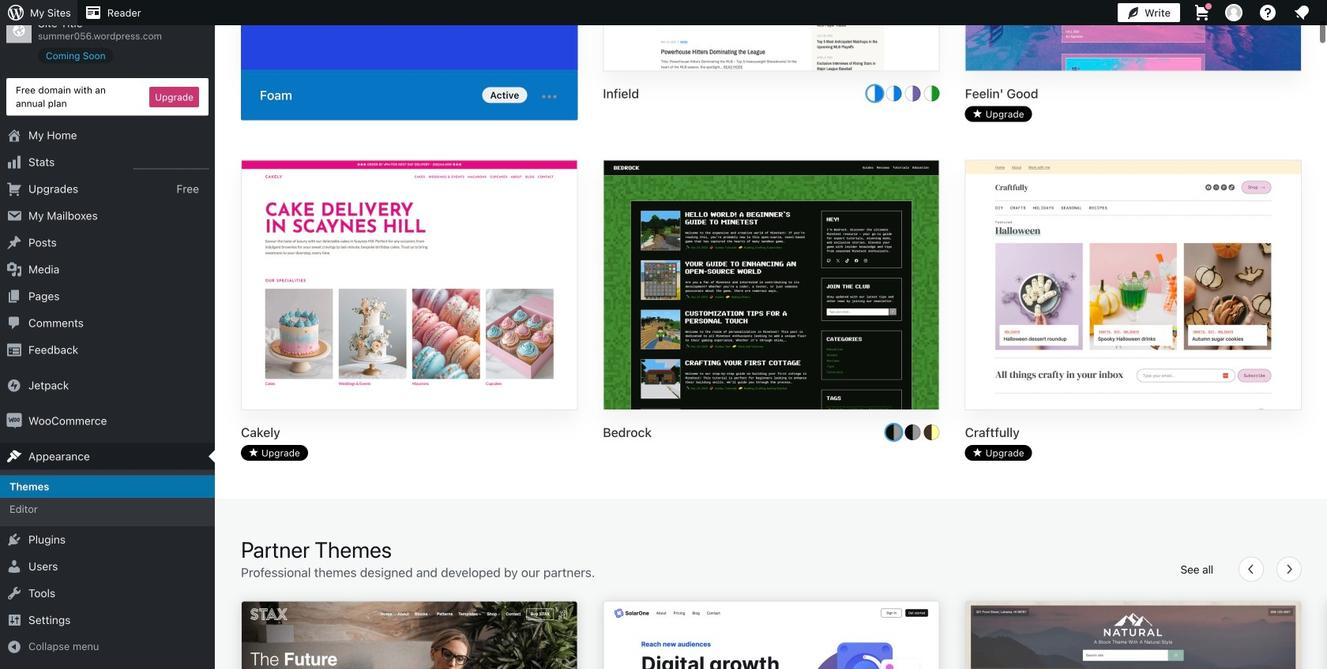 Task type: vqa. For each thing, say whether or not it's contained in the screenshot.
phone link
no



Task type: describe. For each thing, give the bounding box(es) containing it.
more options for theme foam image
[[540, 87, 559, 106]]

cakely is a business theme perfect for bakers or cake makers with a vibrant colour. image
[[242, 161, 577, 412]]

a cheerful wordpress blogging theme dedicated to all things homemade and delightful. image
[[966, 161, 1301, 412]]

highest hourly views 0 image
[[134, 159, 209, 170]]

my shopping cart image
[[1193, 3, 1212, 22]]

my profile image
[[1225, 4, 1243, 21]]

1 img image from the top
[[6, 378, 22, 394]]

manage your notifications image
[[1293, 3, 1312, 22]]

solarone is a fresh, minimal, and professional wordpress block theme. this theme is suitable for corporate business websites or agencies, freelancers and small startups. image
[[604, 602, 939, 670]]



Task type: locate. For each thing, give the bounding box(es) containing it.
2 img image from the top
[[6, 414, 22, 430]]

2 list item from the top
[[1320, 155, 1327, 229]]

help image
[[1259, 3, 1278, 22]]

1 list item from the top
[[1320, 81, 1327, 155]]

0 vertical spatial img image
[[6, 378, 22, 394]]

inspired by the iconic worlds of minecraft and minetest, bedrock is a blog theme that reminds the immersive experience of these games. image
[[604, 161, 939, 412]]

3 list item from the top
[[1320, 229, 1327, 287]]

stax is a premium block theme for the wordpress full-site editor. the design is clean, versatile, and totally customizable. additionally, the setup wizard provides a super simple installation process — so your site will appear exactly as the demo within moments of activation. image
[[242, 602, 577, 670]]

list item
[[1320, 81, 1327, 155], [1320, 155, 1327, 229], [1320, 229, 1327, 287]]

img image
[[6, 378, 22, 394], [6, 414, 22, 430]]

1 vertical spatial img image
[[6, 414, 22, 430]]

whether you're providing fishing charters or surf adventures, promoting local farmers markets or saving the whales, offering vegan cooking tips or selling organic lip balm — the natural theme is a natural choice for your wordpress website. image
[[966, 602, 1301, 670]]



